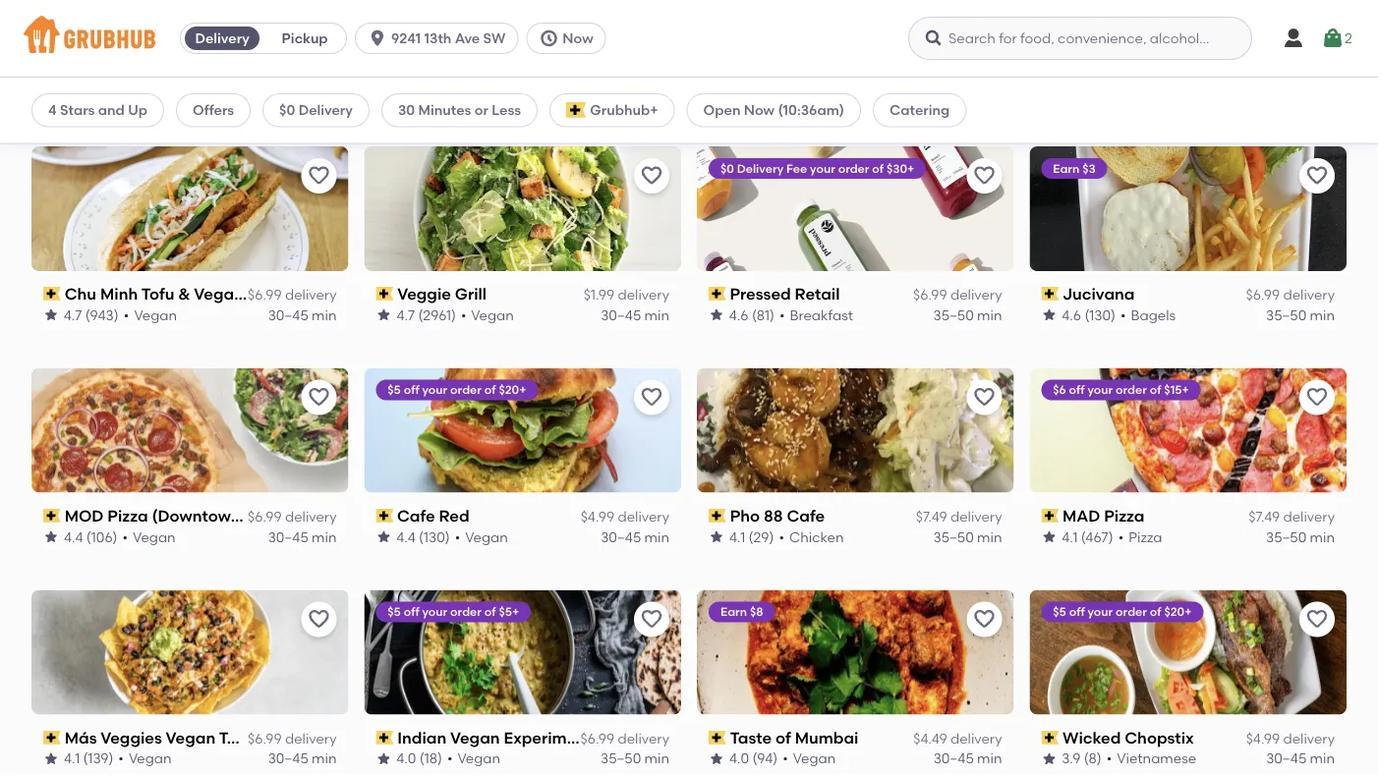 Task type: describe. For each thing, give the bounding box(es) containing it.
sw
[[483, 30, 506, 47]]

results
[[57, 107, 116, 129]]

vietnamese
[[1117, 751, 1197, 768]]

seattle)
[[244, 507, 306, 526]]

of for cafe red
[[485, 383, 496, 397]]

4.7 for chu minh tofu & vegan deli
[[64, 307, 82, 323]]

your right "fee"
[[810, 161, 836, 175]]

4.1 for mad pizza
[[1062, 529, 1078, 545]]

4.1 (139)
[[64, 751, 113, 768]]

jucivana
[[1063, 284, 1135, 304]]

88
[[764, 507, 783, 526]]

subscription pass image for wicked chopstix
[[1042, 731, 1059, 745]]

4.1 (467)
[[1062, 529, 1114, 545]]

star icon image for mad pizza
[[1042, 529, 1057, 545]]

(130) for jucivana
[[1085, 307, 1116, 323]]

subscription pass image for mod pizza (downtown seattle)
[[43, 509, 61, 523]]

now button
[[526, 23, 614, 54]]

less
[[492, 102, 521, 118]]

pizza for •
[[1129, 529, 1163, 545]]

subscription pass image for veggie grill
[[376, 287, 393, 301]]

subscription pass image for pressed retail
[[709, 287, 726, 301]]

min for jucivana
[[1310, 307, 1335, 323]]

(2961)
[[418, 307, 456, 323]]

4.6 for jucivana
[[1062, 307, 1082, 323]]

mod pizza (downtown seattle) logo image
[[31, 368, 349, 493]]

$5 off your order of $20+ for red
[[388, 383, 527, 397]]

star icon image for pressed retail
[[709, 307, 725, 323]]

$4.49 delivery
[[914, 731, 1002, 748]]

svg image for now
[[539, 29, 559, 48]]

4.0 (94)
[[730, 751, 778, 768]]

1 vertical spatial now
[[744, 102, 775, 118]]

of for wicked chopstix
[[1150, 605, 1162, 620]]

$6.99 delivery for jucivana
[[1246, 287, 1335, 303]]

9241 13th ave sw
[[391, 30, 506, 47]]

to
[[1354, 585, 1368, 601]]

• vegan for pizza
[[122, 529, 176, 545]]

save this restaurant image for chu minh tofu & vegan deli
[[307, 164, 331, 188]]

pressed
[[730, 284, 791, 304]]

$8
[[750, 605, 763, 620]]

4.4 for mod pizza (downtown seattle)
[[64, 529, 83, 545]]

4.4 (130)
[[397, 529, 450, 545]]

minutes
[[418, 102, 471, 118]]

of up (94) in the right bottom of the page
[[776, 729, 791, 748]]

min for más veggies vegan taqueria
[[312, 751, 337, 768]]

4.0 for taste of mumbai
[[730, 751, 749, 768]]

• chicken
[[779, 529, 844, 545]]

min for wicked chopstix
[[1310, 751, 1335, 768]]

off for wicked
[[1070, 605, 1085, 620]]

&
[[178, 284, 190, 304]]

(10:36am)
[[778, 102, 845, 118]]

• bagels
[[1121, 307, 1176, 323]]

ave
[[455, 30, 480, 47]]

delivery inside 'button'
[[195, 30, 249, 47]]

30–45 for mod pizza (downtown seattle)
[[268, 529, 308, 545]]

wicked
[[1063, 729, 1121, 748]]

(8)
[[1084, 751, 1102, 768]]

$3
[[1083, 161, 1096, 175]]

off for indian
[[404, 605, 420, 620]]

30–45 min for chu minh tofu & vegan deli
[[268, 307, 337, 323]]

• for mad pizza
[[1119, 529, 1124, 545]]

open
[[704, 102, 741, 118]]

vegan right indian
[[450, 729, 500, 748]]

1 cafe from the left
[[397, 507, 435, 526]]

chu
[[65, 284, 96, 304]]

35–50 for indian vegan experiment
[[601, 751, 641, 768]]

$15+
[[1165, 383, 1190, 397]]

save this restaurant image for pressed retail
[[973, 164, 997, 188]]

pressed retail
[[730, 284, 840, 304]]

pho
[[730, 507, 760, 526]]

30–45 for cafe red
[[601, 529, 641, 545]]

• for más veggies vegan taqueria
[[118, 751, 124, 768]]

taste
[[730, 729, 772, 748]]

• breakfast
[[780, 307, 854, 323]]

taste of mumbai
[[730, 729, 859, 748]]

más veggies vegan taqueria logo image
[[31, 591, 349, 715]]

grill
[[455, 284, 487, 304]]

4.1 for pho 88 cafe
[[730, 529, 745, 545]]

tofu
[[141, 284, 174, 304]]

4.7 for veggie grill
[[397, 307, 415, 323]]

• vegan for of
[[783, 751, 836, 768]]

delivery for taste of mumbai
[[951, 731, 1002, 748]]

3.9
[[1062, 751, 1081, 768]]

4.7 (2961)
[[397, 307, 456, 323]]

subscription pass image for mad pizza
[[1042, 509, 1059, 523]]

star icon image for indian vegan experiment
[[376, 751, 392, 767]]

30
[[398, 102, 415, 118]]

• for veggie grill
[[461, 307, 467, 323]]

$4.99 for cafe red
[[581, 509, 615, 526]]

1 horizontal spatial svg image
[[1282, 27, 1306, 50]]

59
[[31, 107, 53, 129]]

4.6 (81)
[[730, 307, 775, 323]]

taqueria
[[219, 729, 288, 748]]

$1.99 delivery
[[584, 287, 670, 303]]

30–45 min for mod pizza (downtown seattle)
[[268, 529, 337, 545]]

delivery button
[[181, 23, 264, 54]]

chu minh tofu & vegan deli
[[65, 284, 277, 304]]

4.6 for pressed retail
[[730, 307, 749, 323]]

earn $8
[[721, 605, 763, 620]]

indian vegan experiment
[[397, 729, 592, 748]]

veggies
[[100, 729, 162, 748]]

mad
[[1063, 507, 1101, 526]]

and
[[98, 102, 125, 118]]

star icon image for jucivana
[[1042, 307, 1057, 323]]

• vietnamese
[[1107, 751, 1197, 768]]

chopstix
[[1125, 729, 1194, 748]]

grubhub plus flag logo image
[[566, 102, 586, 118]]

delivery for mad pizza
[[1284, 509, 1335, 526]]

35–50 for pho 88 cafe
[[934, 529, 974, 545]]

order left the $30+
[[838, 161, 870, 175]]

delivery for pressed retail
[[951, 287, 1002, 303]]

min for taste of mumbai
[[977, 751, 1002, 768]]

subscription pass image for más veggies vegan taqueria
[[43, 731, 61, 745]]

$0 delivery
[[279, 102, 353, 118]]

$0 for $0 delivery
[[279, 102, 295, 118]]

(downtown
[[152, 507, 241, 526]]

3.9 (8)
[[1062, 751, 1102, 768]]

min for mod pizza (downtown seattle)
[[312, 529, 337, 545]]

veggie
[[397, 284, 451, 304]]

• for wicked chopstix
[[1107, 751, 1113, 768]]

save this restaurant image for mod pizza (downtown seattle)
[[307, 386, 331, 410]]

4.7 (943)
[[64, 307, 119, 323]]

pho 88 cafe
[[730, 507, 825, 526]]

13th
[[424, 30, 452, 47]]

4.4 (106)
[[64, 529, 118, 545]]

mad pizza
[[1063, 507, 1145, 526]]

order for wicked chopstix
[[1116, 605, 1148, 620]]

of for indian vegan experiment
[[485, 605, 496, 620]]

$5 off your order of $5+
[[388, 605, 520, 620]]

30–45 for veggie grill
[[601, 307, 641, 323]]

vegan for mod pizza (downtown seattle)
[[133, 529, 176, 545]]

mad pizza logo image
[[1030, 368, 1347, 493]]

$6.99 for mod pizza (downtown seattle)
[[248, 509, 282, 526]]

$0 delivery fee your order of $30+
[[721, 161, 915, 175]]

2
[[1345, 30, 1353, 47]]

• for mod pizza (downtown seattle)
[[122, 529, 128, 545]]

$6
[[1054, 383, 1067, 397]]

$5 for indian vegan experiment
[[388, 605, 401, 620]]

$7.49 delivery for mad pizza
[[1249, 509, 1335, 526]]

más
[[65, 729, 97, 748]]

pickup button
[[264, 23, 346, 54]]

• pizza
[[1119, 529, 1163, 545]]

vegan right &
[[194, 284, 244, 304]]

delivery for $0 delivery
[[299, 102, 353, 118]]

• vegan for grill
[[461, 307, 514, 323]]

jucivana logo image
[[1030, 146, 1347, 271]]

off for mad
[[1070, 383, 1085, 397]]

1 horizontal spatial svg image
[[924, 29, 944, 48]]

• vegan for veggies
[[118, 751, 172, 768]]

$6.99 for más veggies vegan taqueria
[[248, 731, 282, 748]]

pizza for mad
[[1105, 507, 1145, 526]]

(467)
[[1082, 529, 1114, 545]]

your for wicked chopstix
[[1088, 605, 1113, 620]]

$4.49
[[914, 731, 947, 748]]

$4.99 delivery for cafe red
[[581, 509, 670, 526]]

veggie grill logo image
[[364, 146, 681, 271]]

30–45 min for taste of mumbai
[[934, 751, 1002, 768]]

delivery for pho 88 cafe
[[951, 509, 1002, 526]]

open now (10:36am)
[[704, 102, 845, 118]]



Task type: locate. For each thing, give the bounding box(es) containing it.
• right "(139)"
[[118, 751, 124, 768]]

star icon image for veggie grill
[[376, 307, 392, 323]]

4.6 left (81)
[[730, 307, 749, 323]]

2 cafe from the left
[[787, 507, 825, 526]]

star icon image for chu minh tofu & vegan deli
[[43, 307, 59, 323]]

0 vertical spatial $4.99
[[581, 509, 615, 526]]

star icon image for cafe red
[[376, 529, 392, 545]]

subscription pass image left jucivana
[[1042, 287, 1059, 301]]

star icon image left '4.7 (2961)'
[[376, 307, 392, 323]]

min for pho 88 cafe
[[977, 529, 1002, 545]]

vegan for más veggies vegan taqueria
[[129, 751, 172, 768]]

order
[[838, 161, 870, 175], [451, 383, 482, 397], [1116, 383, 1148, 397], [451, 605, 482, 620], [1116, 605, 1148, 620]]

0 vertical spatial earn
[[1054, 161, 1080, 175]]

$6.99 delivery for pressed retail
[[913, 287, 1002, 303]]

vegan down red
[[466, 529, 508, 545]]

4.0 left the (18)
[[397, 751, 417, 768]]

1 4.7 from the left
[[64, 307, 82, 323]]

0 horizontal spatial $7.49
[[916, 509, 947, 526]]

35–50 min
[[934, 307, 1002, 323], [1266, 307, 1335, 323], [934, 529, 1002, 545], [1266, 529, 1335, 545], [601, 751, 670, 768]]

svg image inside now button
[[539, 29, 559, 48]]

$6.99 delivery for más veggies vegan taqueria
[[248, 731, 337, 748]]

35–50 min for mad pizza
[[1266, 529, 1335, 545]]

subscription pass image left 'chu'
[[43, 287, 61, 301]]

0 horizontal spatial now
[[563, 30, 593, 47]]

subscription pass image
[[43, 287, 61, 301], [709, 287, 726, 301], [709, 509, 726, 523], [376, 731, 393, 745], [1042, 731, 1059, 745]]

(943)
[[85, 307, 119, 323]]

save this restaurant button
[[301, 158, 337, 193], [634, 158, 670, 193], [967, 158, 1002, 193], [1300, 158, 1335, 193], [301, 380, 337, 416], [634, 380, 670, 416], [967, 380, 1002, 416], [1300, 380, 1335, 416], [301, 602, 337, 638], [634, 602, 670, 638], [967, 602, 1002, 638], [1300, 602, 1335, 638]]

0 horizontal spatial earn
[[721, 605, 747, 620]]

vegan down grill
[[471, 307, 514, 323]]

subscription pass image left pressed at the right top
[[709, 287, 726, 301]]

catering
[[890, 102, 950, 118]]

2 horizontal spatial 4.1
[[1062, 529, 1078, 545]]

• for pho 88 cafe
[[779, 529, 785, 545]]

35–50 min for indian vegan experiment
[[601, 751, 670, 768]]

4.0 down taste
[[730, 751, 749, 768]]

$5 off your order of $20+ down • pizza
[[1054, 605, 1192, 620]]

• right (106) at the bottom of the page
[[122, 529, 128, 545]]

$6 off your order of $15+
[[1054, 383, 1190, 397]]

cafe
[[397, 507, 435, 526], [787, 507, 825, 526]]

4.0 for indian vegan experiment
[[397, 751, 417, 768]]

star icon image left 4.4 (130)
[[376, 529, 392, 545]]

vegan down mumbai
[[793, 751, 836, 768]]

0 horizontal spatial 4.1
[[64, 751, 80, 768]]

off for cafe
[[404, 383, 420, 397]]

0 vertical spatial $20+
[[499, 383, 527, 397]]

0 horizontal spatial svg image
[[368, 29, 388, 48]]

$7.49 delivery for pho 88 cafe
[[916, 509, 1002, 526]]

1 4.0 from the left
[[397, 751, 417, 768]]

2 4.0 from the left
[[730, 751, 749, 768]]

star icon image left 4.1 (467)
[[1042, 529, 1057, 545]]

0 horizontal spatial (130)
[[419, 529, 450, 545]]

cafe red logo image
[[364, 368, 681, 493]]

• right the (8)
[[1107, 751, 1113, 768]]

pressed retail logo image
[[697, 146, 1014, 271]]

now right open
[[744, 102, 775, 118]]

• right the (18)
[[448, 751, 453, 768]]

1 vertical spatial $4.99
[[1246, 731, 1280, 748]]

svg image left 2 button
[[1282, 27, 1306, 50]]

$6.99 delivery
[[248, 287, 337, 303], [913, 287, 1002, 303], [1246, 287, 1335, 303], [248, 509, 337, 526], [248, 731, 337, 748], [581, 731, 670, 748]]

wicked chopstix logo image
[[1030, 591, 1347, 715]]

svg image
[[1282, 27, 1306, 50], [368, 29, 388, 48]]

grubhub+
[[590, 102, 658, 118]]

subscription pass image left wicked at the bottom
[[1042, 731, 1059, 745]]

$20+ for cafe red
[[499, 383, 527, 397]]

• vegan down the taste of mumbai
[[783, 751, 836, 768]]

35–50 min for jucivana
[[1266, 307, 1335, 323]]

1 vertical spatial $4.99 delivery
[[1246, 731, 1335, 748]]

2 4.6 from the left
[[1062, 307, 1082, 323]]

proceed to c button
[[1234, 575, 1378, 611]]

star icon image left 4.1 (29)
[[709, 529, 725, 545]]

earn for jucivana
[[1054, 161, 1080, 175]]

your right $6
[[1088, 383, 1113, 397]]

1 4.4 from the left
[[64, 529, 83, 545]]

subscription pass image left taste
[[709, 731, 726, 745]]

35–50 min for pressed retail
[[934, 307, 1002, 323]]

pizza up (106) at the bottom of the page
[[107, 507, 148, 526]]

2 horizontal spatial delivery
[[737, 161, 784, 175]]

star icon image left the 4.1 (139)
[[43, 751, 59, 767]]

4.6 down jucivana
[[1062, 307, 1082, 323]]

proceed
[[1294, 585, 1351, 601]]

• for taste of mumbai
[[783, 751, 788, 768]]

$1.99
[[584, 287, 615, 303]]

min for chu minh tofu & vegan deli
[[312, 307, 337, 323]]

2 button
[[1322, 21, 1353, 56]]

1 vertical spatial $0
[[721, 161, 734, 175]]

9241
[[391, 30, 421, 47]]

off down '4.7 (2961)'
[[404, 383, 420, 397]]

1 horizontal spatial 4.1
[[730, 529, 745, 545]]

delivery for indian vegan experiment
[[618, 731, 670, 748]]

$20+
[[499, 383, 527, 397], [1165, 605, 1192, 620]]

vegan for taste of mumbai
[[793, 751, 836, 768]]

now inside button
[[563, 30, 593, 47]]

cafe up • chicken
[[787, 507, 825, 526]]

4.7 down the veggie
[[397, 307, 415, 323]]

• vegan down indian vegan experiment
[[448, 751, 501, 768]]

star icon image for taste of mumbai
[[709, 751, 725, 767]]

30 minutes or less
[[398, 102, 521, 118]]

deli
[[248, 284, 277, 304]]

4.6 (130)
[[1062, 307, 1116, 323]]

of down grill
[[485, 383, 496, 397]]

pizza up • pizza
[[1105, 507, 1145, 526]]

up
[[128, 102, 148, 118]]

1 horizontal spatial delivery
[[299, 102, 353, 118]]

1 horizontal spatial 4.6
[[1062, 307, 1082, 323]]

• vegan down mod pizza (downtown seattle)
[[122, 529, 176, 545]]

vegan for indian vegan experiment
[[458, 751, 501, 768]]

$5 down '4.7 (2961)'
[[388, 383, 401, 397]]

2 4.4 from the left
[[397, 529, 416, 545]]

pickup
[[282, 30, 328, 47]]

1 horizontal spatial $4.99 delivery
[[1246, 731, 1335, 748]]

(130)
[[1085, 307, 1116, 323], [419, 529, 450, 545]]

pizza down mad pizza
[[1129, 529, 1163, 545]]

• for cafe red
[[455, 529, 461, 545]]

30–45 for más veggies vegan taqueria
[[268, 751, 308, 768]]

• for chu minh tofu & vegan deli
[[124, 307, 129, 323]]

más veggies vegan taqueria
[[65, 729, 288, 748]]

35–50
[[934, 307, 974, 323], [1266, 307, 1307, 323], [934, 529, 974, 545], [1266, 529, 1307, 545], [601, 751, 641, 768]]

delivery left "fee"
[[737, 161, 784, 175]]

cafe up 4.4 (130)
[[397, 507, 435, 526]]

4.0 (18)
[[397, 751, 443, 768]]

(130) down jucivana
[[1085, 307, 1116, 323]]

4.6
[[730, 307, 749, 323], [1062, 307, 1082, 323]]

0 horizontal spatial 4.6
[[730, 307, 749, 323]]

59 results
[[31, 107, 116, 129]]

star icon image left the 4.6 (81)
[[709, 307, 725, 323]]

$0 right offers
[[279, 102, 295, 118]]

• down red
[[455, 529, 461, 545]]

1 vertical spatial $5 off your order of $20+
[[1054, 605, 1192, 620]]

4.1 (29)
[[730, 529, 774, 545]]

star icon image left 4.7 (943) in the left of the page
[[43, 307, 59, 323]]

$30+
[[887, 161, 915, 175]]

svg image
[[1322, 27, 1345, 50], [539, 29, 559, 48], [924, 29, 944, 48]]

1 $7.49 from the left
[[916, 509, 947, 526]]

1 vertical spatial $20+
[[1165, 605, 1192, 620]]

1 horizontal spatial $4.99
[[1246, 731, 1280, 748]]

save this restaurant image for indian vegan experiment
[[640, 608, 664, 632]]

0 horizontal spatial delivery
[[195, 30, 249, 47]]

2 vertical spatial delivery
[[737, 161, 784, 175]]

35–50 min for pho 88 cafe
[[934, 529, 1002, 545]]

min for cafe red
[[645, 529, 670, 545]]

pho 88 cafe logo image
[[697, 368, 1014, 493]]

$5 off your order of $20+
[[388, 383, 527, 397], [1054, 605, 1192, 620]]

star icon image
[[43, 307, 59, 323], [376, 307, 392, 323], [709, 307, 725, 323], [1042, 307, 1057, 323], [43, 529, 59, 545], [376, 529, 392, 545], [709, 529, 725, 545], [1042, 529, 1057, 545], [43, 751, 59, 767], [376, 751, 392, 767], [709, 751, 725, 767], [1042, 751, 1057, 767]]

0 horizontal spatial cafe
[[397, 507, 435, 526]]

1 horizontal spatial (130)
[[1085, 307, 1116, 323]]

• vegan down red
[[455, 529, 508, 545]]

bagels
[[1131, 307, 1176, 323]]

• vegan for red
[[455, 529, 508, 545]]

0 horizontal spatial $0
[[279, 102, 295, 118]]

svg image inside 2 button
[[1322, 27, 1345, 50]]

0 horizontal spatial 4.7
[[64, 307, 82, 323]]

0 horizontal spatial $7.49 delivery
[[916, 509, 1002, 526]]

star icon image left '4.6 (130)'
[[1042, 307, 1057, 323]]

30–45 for wicked chopstix
[[1267, 751, 1307, 768]]

4.1 down más
[[64, 751, 80, 768]]

1 horizontal spatial cafe
[[787, 507, 825, 526]]

earn left $8 in the right bottom of the page
[[721, 605, 747, 620]]

2 horizontal spatial svg image
[[1322, 27, 1345, 50]]

subscription pass image left the veggie
[[376, 287, 393, 301]]

$5 down 4.1 (467)
[[1054, 605, 1067, 620]]

veggie grill
[[397, 284, 487, 304]]

order for indian vegan experiment
[[451, 605, 482, 620]]

your for cafe red
[[423, 383, 448, 397]]

$6.99 for pressed retail
[[913, 287, 947, 303]]

or
[[475, 102, 489, 118]]

fee
[[787, 161, 807, 175]]

$6.99 for chu minh tofu & vegan deli
[[248, 287, 282, 303]]

• right (81)
[[780, 307, 785, 323]]

pizza
[[107, 507, 148, 526], [1105, 507, 1145, 526], [1129, 529, 1163, 545]]

4.0
[[397, 751, 417, 768], [730, 751, 749, 768]]

of down • pizza
[[1150, 605, 1162, 620]]

0 horizontal spatial $4.99 delivery
[[581, 509, 670, 526]]

main navigation navigation
[[0, 0, 1378, 78]]

delivery
[[285, 287, 337, 303], [618, 287, 670, 303], [951, 287, 1002, 303], [1284, 287, 1335, 303], [285, 509, 337, 526], [618, 509, 670, 526], [951, 509, 1002, 526], [1284, 509, 1335, 526], [285, 731, 337, 748], [618, 731, 670, 748], [951, 731, 1002, 748], [1284, 731, 1335, 748]]

(81)
[[752, 307, 775, 323]]

30–45 for chu minh tofu & vegan deli
[[268, 307, 308, 323]]

mod
[[65, 507, 104, 526]]

1 4.6 from the left
[[730, 307, 749, 323]]

1 horizontal spatial $7.49
[[1249, 509, 1280, 526]]

$5 off your order of $20+ down (2961) at the left top of the page
[[388, 383, 527, 397]]

breakfast
[[790, 307, 854, 323]]

• vegan down the tofu
[[124, 307, 177, 323]]

4.4 down cafe red
[[397, 529, 416, 545]]

4.4
[[64, 529, 83, 545], [397, 529, 416, 545]]

$6.99 for indian vegan experiment
[[581, 731, 615, 748]]

$0
[[279, 102, 295, 118], [721, 161, 734, 175]]

4.1
[[730, 529, 745, 545], [1062, 529, 1078, 545], [64, 751, 80, 768]]

1 horizontal spatial $0
[[721, 161, 734, 175]]

subscription pass image left indian
[[376, 731, 393, 745]]

star icon image for pho 88 cafe
[[709, 529, 725, 545]]

• right (467)
[[1119, 529, 1124, 545]]

1 horizontal spatial 4.0
[[730, 751, 749, 768]]

(139)
[[83, 751, 113, 768]]

35–50 for jucivana
[[1266, 307, 1307, 323]]

35–50 for pressed retail
[[934, 307, 974, 323]]

• right (29)
[[779, 529, 785, 545]]

(29)
[[749, 529, 774, 545]]

0 vertical spatial delivery
[[195, 30, 249, 47]]

vegan for chu minh tofu & vegan deli
[[134, 307, 177, 323]]

order for cafe red
[[451, 383, 482, 397]]

your down (2961) at the left top of the page
[[423, 383, 448, 397]]

star icon image for más veggies vegan taqueria
[[43, 751, 59, 767]]

now
[[563, 30, 593, 47], [744, 102, 775, 118]]

subscription pass image left más
[[43, 731, 61, 745]]

off down 4.1 (467)
[[1070, 605, 1085, 620]]

Search for food, convenience, alcohol... search field
[[909, 17, 1253, 60]]

subscription pass image left pho
[[709, 509, 726, 523]]

save this restaurant image for wicked chopstix
[[1306, 608, 1329, 632]]

• for indian vegan experiment
[[448, 751, 453, 768]]

1 $7.49 delivery from the left
[[916, 509, 1002, 526]]

$7.49 for pho 88 cafe
[[916, 509, 947, 526]]

30–45 min for más veggies vegan taqueria
[[268, 751, 337, 768]]

earn for taste of mumbai
[[721, 605, 747, 620]]

4.1 down mad
[[1062, 529, 1078, 545]]

$5 for cafe red
[[388, 383, 401, 397]]

vegan down veggies
[[129, 751, 172, 768]]

0 horizontal spatial svg image
[[539, 29, 559, 48]]

star icon image for mod pizza (downtown seattle)
[[43, 529, 59, 545]]

earn left $3
[[1054, 161, 1080, 175]]

2 $7.49 from the left
[[1249, 509, 1280, 526]]

subscription pass image for indian vegan experiment
[[376, 731, 393, 745]]

$6.99 delivery for chu minh tofu & vegan deli
[[248, 287, 337, 303]]

vegan down mod pizza (downtown seattle)
[[133, 529, 176, 545]]

• for jucivana
[[1121, 307, 1127, 323]]

• vegan
[[124, 307, 177, 323], [461, 307, 514, 323], [122, 529, 176, 545], [455, 529, 508, 545], [118, 751, 172, 768], [448, 751, 501, 768], [783, 751, 836, 768]]

of left $15+ on the right
[[1150, 383, 1162, 397]]

• right (94) in the right bottom of the page
[[783, 751, 788, 768]]

(106)
[[86, 529, 118, 545]]

(130) down cafe red
[[419, 529, 450, 545]]

off right $6
[[1070, 383, 1085, 397]]

mod pizza (downtown seattle)
[[65, 507, 306, 526]]

• down minh
[[124, 307, 129, 323]]

subscription pass image for pho 88 cafe
[[709, 509, 726, 523]]

35–50 for mad pizza
[[1266, 529, 1307, 545]]

experiment
[[504, 729, 592, 748]]

star icon image left 4.4 (106)
[[43, 529, 59, 545]]

of left the $30+
[[872, 161, 884, 175]]

1 horizontal spatial $20+
[[1165, 605, 1192, 620]]

star icon image left 3.9
[[1042, 751, 1057, 767]]

1 vertical spatial earn
[[721, 605, 747, 620]]

0 horizontal spatial 4.0
[[397, 751, 417, 768]]

save this restaurant image for veggie grill
[[640, 164, 664, 188]]

1 horizontal spatial $5 off your order of $20+
[[1054, 605, 1192, 620]]

subscription pass image for chu minh tofu & vegan deli
[[43, 287, 61, 301]]

svg image left 9241
[[368, 29, 388, 48]]

1 horizontal spatial 4.7
[[397, 307, 415, 323]]

$0 down open
[[721, 161, 734, 175]]

indian vegan experiment logo image
[[364, 591, 681, 715]]

$4.99
[[581, 509, 615, 526], [1246, 731, 1280, 748]]

30–45 min for veggie grill
[[601, 307, 670, 323]]

delivery down pickup button
[[299, 102, 353, 118]]

of
[[872, 161, 884, 175], [485, 383, 496, 397], [1150, 383, 1162, 397], [485, 605, 496, 620], [1150, 605, 1162, 620], [776, 729, 791, 748]]

subscription pass image left the mod
[[43, 509, 61, 523]]

save this restaurant image for jucivana
[[1306, 164, 1329, 188]]

4.7
[[64, 307, 82, 323], [397, 307, 415, 323]]

0 horizontal spatial $5 off your order of $20+
[[388, 383, 527, 397]]

subscription pass image
[[376, 287, 393, 301], [1042, 287, 1059, 301], [43, 509, 61, 523], [376, 509, 393, 523], [1042, 509, 1059, 523], [43, 731, 61, 745], [709, 731, 726, 745]]

taste of mumbai logo image
[[697, 591, 1014, 715]]

vegan down indian vegan experiment
[[458, 751, 501, 768]]

1 horizontal spatial now
[[744, 102, 775, 118]]

save this restaurant image for taste of mumbai
[[973, 608, 997, 632]]

$5
[[388, 383, 401, 397], [388, 605, 401, 620], [1054, 605, 1067, 620]]

retail
[[795, 284, 840, 304]]

4 stars and up
[[48, 102, 148, 118]]

order left $15+ on the right
[[1116, 383, 1148, 397]]

subscription pass image left cafe red
[[376, 509, 393, 523]]

0 vertical spatial $4.99 delivery
[[581, 509, 670, 526]]

1 horizontal spatial $7.49 delivery
[[1249, 509, 1335, 526]]

subscription pass image for taste of mumbai
[[709, 731, 726, 745]]

$6.99 for jucivana
[[1246, 287, 1280, 303]]

save this restaurant image
[[307, 164, 331, 188], [640, 164, 664, 188], [307, 386, 331, 410], [1306, 386, 1329, 410]]

0 vertical spatial now
[[563, 30, 593, 47]]

$7.49 for mad pizza
[[1249, 509, 1280, 526]]

delivery
[[195, 30, 249, 47], [299, 102, 353, 118], [737, 161, 784, 175]]

vegan for cafe red
[[466, 529, 508, 545]]

vegan for veggie grill
[[471, 307, 514, 323]]

c
[[1372, 585, 1378, 601]]

star icon image left '4.0 (94)'
[[709, 751, 725, 767]]

0 vertical spatial (130)
[[1085, 307, 1116, 323]]

min for mad pizza
[[1310, 529, 1335, 545]]

your left $5+
[[423, 605, 448, 620]]

0 vertical spatial $0
[[279, 102, 295, 118]]

0 vertical spatial $5 off your order of $20+
[[388, 383, 527, 397]]

2 4.7 from the left
[[397, 307, 415, 323]]

indian
[[397, 729, 447, 748]]

off down 4.4 (130)
[[404, 605, 420, 620]]

4.4 down the mod
[[64, 529, 83, 545]]

off
[[404, 383, 420, 397], [1070, 383, 1085, 397], [404, 605, 420, 620], [1070, 605, 1085, 620]]

0 horizontal spatial 4.4
[[64, 529, 83, 545]]

your down (467)
[[1088, 605, 1113, 620]]

of left $5+
[[485, 605, 496, 620]]

(94)
[[753, 751, 778, 768]]

• down grill
[[461, 307, 467, 323]]

vegan
[[194, 284, 244, 304], [134, 307, 177, 323], [471, 307, 514, 323], [133, 529, 176, 545], [466, 529, 508, 545], [166, 729, 216, 748], [450, 729, 500, 748], [129, 751, 172, 768], [458, 751, 501, 768], [793, 751, 836, 768]]

chu minh tofu & vegan deli logo image
[[31, 146, 349, 271]]

1 vertical spatial (130)
[[419, 529, 450, 545]]

1 horizontal spatial earn
[[1054, 161, 1080, 175]]

star icon image for wicked chopstix
[[1042, 751, 1057, 767]]

delivery for cafe red
[[618, 509, 670, 526]]

vegan down the tofu
[[134, 307, 177, 323]]

stars
[[60, 102, 95, 118]]

1 vertical spatial delivery
[[299, 102, 353, 118]]

wicked chopstix
[[1063, 729, 1194, 748]]

0 horizontal spatial $4.99
[[581, 509, 615, 526]]

delivery up offers
[[195, 30, 249, 47]]

$7.49
[[916, 509, 947, 526], [1249, 509, 1280, 526]]

delivery for $0 delivery fee your order of $30+
[[737, 161, 784, 175]]

(18)
[[420, 751, 443, 768]]

• vegan down veggies
[[118, 751, 172, 768]]

2 $7.49 delivery from the left
[[1249, 509, 1335, 526]]

$7.49 delivery
[[916, 509, 1002, 526], [1249, 509, 1335, 526]]

• left bagels
[[1121, 307, 1127, 323]]

delivery for más veggies vegan taqueria
[[285, 731, 337, 748]]

save this restaurant image
[[973, 164, 997, 188], [1306, 164, 1329, 188], [640, 386, 664, 410], [973, 386, 997, 410], [307, 608, 331, 632], [640, 608, 664, 632], [973, 608, 997, 632], [1306, 608, 1329, 632]]

svg image inside 9241 13th ave sw button
[[368, 29, 388, 48]]

subscription pass image left mad
[[1042, 509, 1059, 523]]

1 horizontal spatial 4.4
[[397, 529, 416, 545]]

$6.99 delivery for mod pizza (downtown seattle)
[[248, 509, 337, 526]]

min for veggie grill
[[645, 307, 670, 323]]

• vegan for minh
[[124, 307, 177, 323]]

4.1 down pho
[[730, 529, 745, 545]]

chicken
[[790, 529, 844, 545]]

30–45 min
[[268, 307, 337, 323], [601, 307, 670, 323], [268, 529, 337, 545], [601, 529, 670, 545], [268, 751, 337, 768], [934, 751, 1002, 768], [1267, 751, 1335, 768]]

vegan right veggies
[[166, 729, 216, 748]]

mumbai
[[795, 729, 859, 748]]

$5 down 4.4 (130)
[[388, 605, 401, 620]]

$5+
[[499, 605, 520, 620]]

0 horizontal spatial $20+
[[499, 383, 527, 397]]



Task type: vqa. For each thing, say whether or not it's contained in the screenshot.
the Los
no



